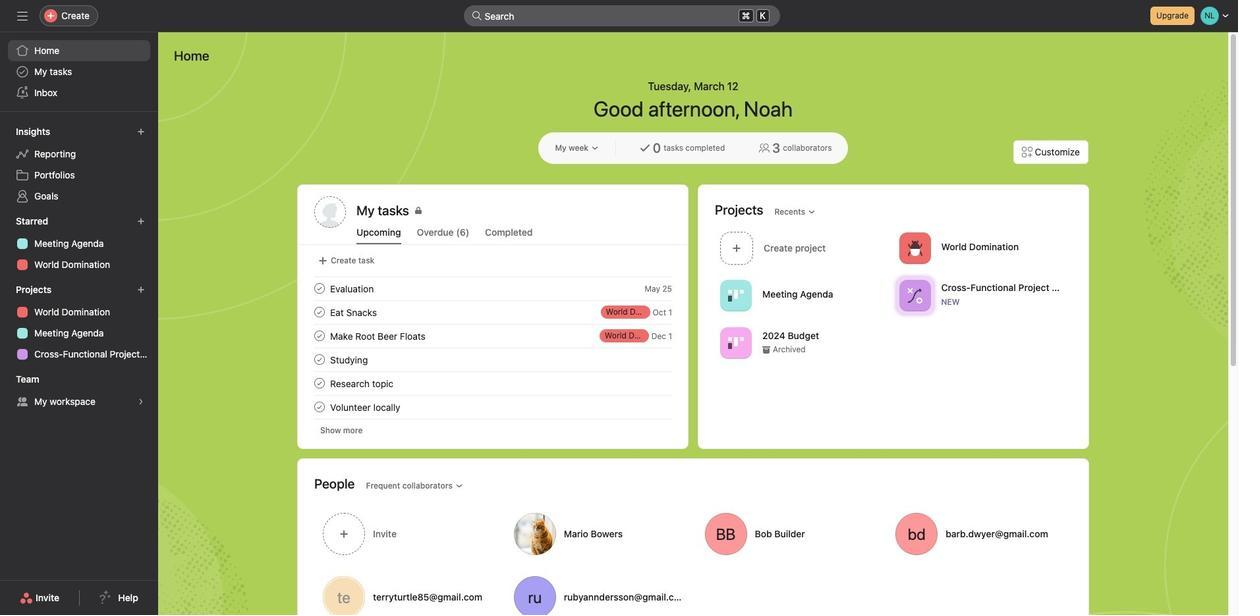 Task type: locate. For each thing, give the bounding box(es) containing it.
0 vertical spatial mark complete image
[[312, 281, 328, 297]]

see details, my workspace image
[[137, 398, 145, 406]]

board image
[[728, 288, 744, 303]]

mark complete image
[[312, 281, 328, 297], [312, 304, 328, 320], [312, 399, 328, 415]]

new insights image
[[137, 128, 145, 136]]

mark complete image
[[312, 328, 328, 344], [312, 352, 328, 368], [312, 376, 328, 391]]

line_and_symbols image
[[907, 288, 923, 303]]

Mark complete checkbox
[[312, 281, 328, 297], [312, 328, 328, 344]]

prominent image
[[471, 11, 482, 21]]

Mark complete checkbox
[[312, 304, 328, 320], [312, 352, 328, 368], [312, 376, 328, 391], [312, 399, 328, 415]]

1 vertical spatial mark complete image
[[312, 304, 328, 320]]

2 mark complete image from the top
[[312, 352, 328, 368]]

None field
[[464, 5, 780, 26]]

2 mark complete image from the top
[[312, 304, 328, 320]]

insights element
[[0, 120, 158, 210]]

2 mark complete checkbox from the top
[[312, 328, 328, 344]]

1 vertical spatial mark complete image
[[312, 352, 328, 368]]

1 vertical spatial mark complete checkbox
[[312, 328, 328, 344]]

3 mark complete image from the top
[[312, 399, 328, 415]]

2 vertical spatial mark complete image
[[312, 376, 328, 391]]

2 vertical spatial mark complete image
[[312, 399, 328, 415]]

0 vertical spatial mark complete image
[[312, 328, 328, 344]]

0 vertical spatial mark complete checkbox
[[312, 281, 328, 297]]

1 mark complete image from the top
[[312, 328, 328, 344]]



Task type: vqa. For each thing, say whether or not it's contained in the screenshot.
Mark complete icon
yes



Task type: describe. For each thing, give the bounding box(es) containing it.
1 mark complete checkbox from the top
[[312, 304, 328, 320]]

3 mark complete checkbox from the top
[[312, 376, 328, 391]]

Search tasks, projects, and more text field
[[464, 5, 780, 26]]

bug image
[[907, 240, 923, 256]]

4 mark complete checkbox from the top
[[312, 399, 328, 415]]

1 mark complete checkbox from the top
[[312, 281, 328, 297]]

board image
[[728, 335, 744, 351]]

1 mark complete image from the top
[[312, 281, 328, 297]]

projects element
[[0, 278, 158, 368]]

2 mark complete checkbox from the top
[[312, 352, 328, 368]]

add profile photo image
[[314, 196, 346, 228]]

new project or portfolio image
[[137, 286, 145, 294]]

starred element
[[0, 210, 158, 278]]

add items to starred image
[[137, 217, 145, 225]]

3 mark complete image from the top
[[312, 376, 328, 391]]

global element
[[0, 32, 158, 111]]

teams element
[[0, 368, 158, 415]]

hide sidebar image
[[17, 11, 28, 21]]



